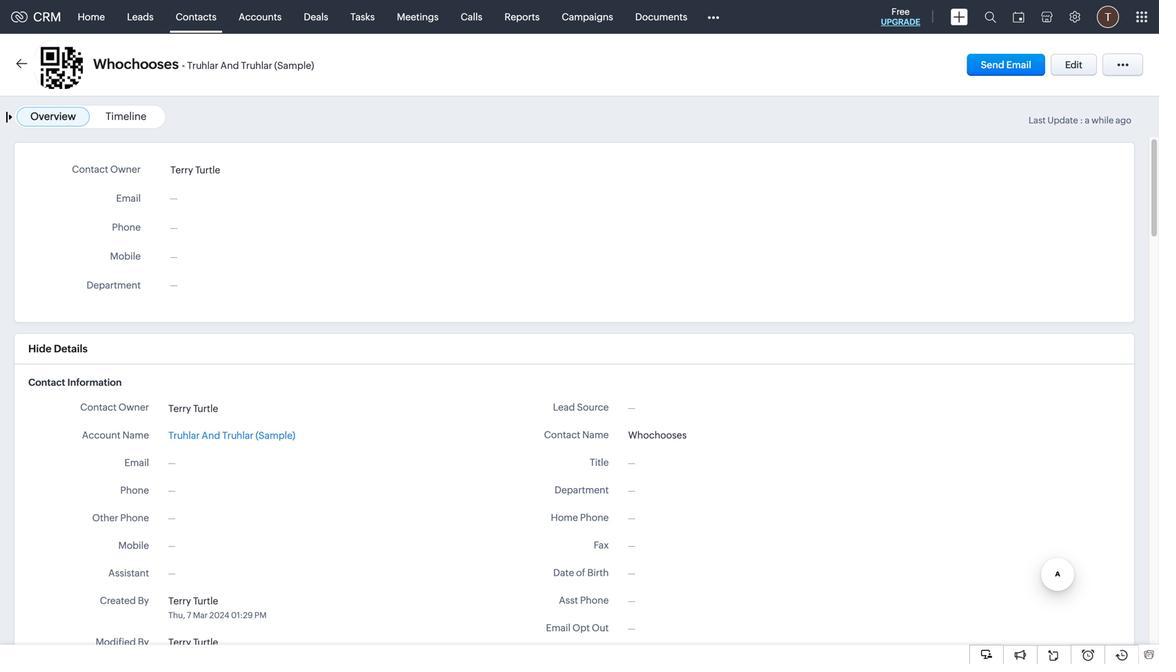 Task type: vqa. For each thing, say whether or not it's contained in the screenshot.
logo
yes



Task type: locate. For each thing, give the bounding box(es) containing it.
home inside 'link'
[[78, 11, 105, 22]]

by right created
[[138, 596, 149, 607]]

mobile
[[110, 251, 141, 262], [118, 540, 149, 551]]

name
[[583, 430, 609, 441], [123, 430, 149, 441]]

profile image
[[1098, 6, 1120, 28]]

1 horizontal spatial home
[[551, 513, 578, 524]]

contact owner down timeline
[[72, 164, 141, 175]]

1 horizontal spatial name
[[583, 430, 609, 441]]

0 vertical spatial terry turtle
[[171, 165, 220, 176]]

1 vertical spatial contact owner
[[80, 402, 149, 413]]

overview
[[30, 110, 76, 123]]

(sample)
[[274, 60, 314, 71], [256, 430, 296, 441]]

department
[[87, 280, 141, 291], [555, 485, 609, 496]]

0 vertical spatial mobile
[[110, 251, 141, 262]]

(sample) inside whochooses - truhlar and truhlar (sample)
[[274, 60, 314, 71]]

1 horizontal spatial department
[[555, 485, 609, 496]]

truhlar
[[187, 60, 219, 71], [241, 60, 272, 71], [168, 430, 200, 441], [222, 430, 254, 441]]

campaigns
[[562, 11, 614, 22]]

accounts
[[239, 11, 282, 22]]

meetings link
[[386, 0, 450, 33]]

phone
[[112, 222, 141, 233], [120, 485, 149, 496], [580, 513, 609, 524], [120, 513, 149, 524], [580, 595, 609, 606]]

contact down lead
[[544, 430, 581, 441]]

contact owner
[[72, 164, 141, 175], [80, 402, 149, 413]]

modified by
[[96, 637, 149, 648]]

contact owner up account name
[[80, 402, 149, 413]]

terry turtle
[[171, 165, 220, 176], [168, 403, 218, 414], [168, 637, 218, 648]]

01:29
[[231, 611, 253, 621]]

by for modified by
[[138, 637, 149, 648]]

last
[[1029, 115, 1046, 126]]

0 vertical spatial home
[[78, 11, 105, 22]]

0 horizontal spatial name
[[123, 430, 149, 441]]

home phone
[[551, 513, 609, 524]]

whochooses for whochooses
[[629, 430, 687, 441]]

terry turtle for account name
[[168, 403, 218, 414]]

1 vertical spatial terry turtle
[[168, 403, 218, 414]]

lead
[[553, 402, 575, 413]]

reports
[[505, 11, 540, 22]]

title
[[590, 457, 609, 468]]

0 vertical spatial owner
[[110, 164, 141, 175]]

leads link
[[116, 0, 165, 33]]

documents link
[[625, 0, 699, 33]]

edit button
[[1051, 54, 1098, 76]]

home for home phone
[[551, 513, 578, 524]]

tasks
[[351, 11, 375, 22]]

home
[[78, 11, 105, 22], [551, 513, 578, 524]]

calls link
[[450, 0, 494, 33]]

2024
[[210, 611, 230, 621]]

owner
[[110, 164, 141, 175], [119, 402, 149, 413]]

0 vertical spatial truhlar and truhlar (sample) link
[[187, 60, 314, 71]]

whochooses
[[93, 56, 179, 72], [629, 430, 687, 441]]

owner up account name
[[119, 402, 149, 413]]

terry
[[171, 165, 193, 176], [168, 403, 191, 414], [168, 596, 191, 607], [168, 637, 191, 648]]

-
[[182, 59, 185, 71]]

1 vertical spatial (sample)
[[256, 430, 296, 441]]

turtle inside terry turtle thu, 7 mar 2024 01:29 pm
[[193, 596, 218, 607]]

opt
[[573, 623, 590, 634]]

1 vertical spatial home
[[551, 513, 578, 524]]

owner down timeline
[[110, 164, 141, 175]]

name down source
[[583, 430, 609, 441]]

contact
[[72, 164, 108, 175], [28, 377, 65, 388], [80, 402, 117, 413], [544, 430, 581, 441]]

1 name from the left
[[583, 430, 609, 441]]

Other Modules field
[[699, 6, 729, 28]]

1 horizontal spatial whochooses
[[629, 430, 687, 441]]

1 vertical spatial owner
[[119, 402, 149, 413]]

2 name from the left
[[123, 430, 149, 441]]

tasks link
[[340, 0, 386, 33]]

leads
[[127, 11, 154, 22]]

1 vertical spatial whochooses
[[629, 430, 687, 441]]

0 vertical spatial (sample)
[[274, 60, 314, 71]]

edit
[[1066, 59, 1083, 70]]

by for created by
[[138, 596, 149, 607]]

details
[[54, 343, 88, 355]]

deals link
[[293, 0, 340, 33]]

2 vertical spatial terry turtle
[[168, 637, 218, 648]]

name for account name
[[123, 430, 149, 441]]

created
[[100, 596, 136, 607]]

0 vertical spatial whochooses
[[93, 56, 179, 72]]

terry turtle thu, 7 mar 2024 01:29 pm
[[168, 596, 267, 621]]

contact down information
[[80, 402, 117, 413]]

meetings
[[397, 11, 439, 22]]

:
[[1081, 115, 1084, 126]]

modified
[[96, 637, 136, 648]]

a
[[1085, 115, 1090, 126]]

campaigns link
[[551, 0, 625, 33]]

turtle
[[195, 165, 220, 176], [193, 403, 218, 414], [193, 596, 218, 607], [193, 637, 218, 648]]

home right crm
[[78, 11, 105, 22]]

home up date at left bottom
[[551, 513, 578, 524]]

name right the account
[[123, 430, 149, 441]]

birth
[[588, 568, 609, 579]]

create menu element
[[943, 0, 977, 33]]

owner for email
[[110, 164, 141, 175]]

date
[[554, 568, 575, 579]]

send email
[[981, 59, 1032, 70]]

email
[[1007, 59, 1032, 70], [116, 193, 141, 204], [125, 458, 149, 469], [546, 623, 571, 634]]

contacts
[[176, 11, 217, 22]]

0 vertical spatial and
[[221, 60, 239, 71]]

1 vertical spatial truhlar and truhlar (sample) link
[[168, 429, 296, 443]]

phone for asst phone
[[580, 595, 609, 606]]

truhlar and truhlar (sample) link
[[187, 60, 314, 71], [168, 429, 296, 443]]

by right modified
[[138, 637, 149, 648]]

mar
[[193, 611, 208, 621]]

phone for other phone
[[120, 513, 149, 524]]

truhlar and truhlar (sample)
[[168, 430, 296, 441]]

and
[[221, 60, 239, 71], [202, 430, 220, 441]]

by
[[138, 596, 149, 607], [138, 637, 149, 648]]

date of birth
[[554, 568, 609, 579]]

home for home
[[78, 11, 105, 22]]

email opt out
[[546, 623, 609, 634]]

0 vertical spatial contact owner
[[72, 164, 141, 175]]

7
[[187, 611, 191, 621]]

while
[[1092, 115, 1114, 126]]

create menu image
[[951, 9, 969, 25]]

last update : a while ago
[[1029, 115, 1132, 126]]

fax
[[594, 540, 609, 551]]

ago
[[1116, 115, 1132, 126]]

whochooses - truhlar and truhlar (sample)
[[93, 56, 314, 72]]

2 by from the top
[[138, 637, 149, 648]]

1 by from the top
[[138, 596, 149, 607]]

0 vertical spatial department
[[87, 280, 141, 291]]

1 vertical spatial by
[[138, 637, 149, 648]]

0 horizontal spatial home
[[78, 11, 105, 22]]

pm
[[255, 611, 267, 621]]

send
[[981, 59, 1005, 70]]

0 horizontal spatial whochooses
[[93, 56, 179, 72]]

hide details
[[28, 343, 88, 355]]

out
[[592, 623, 609, 634]]

0 vertical spatial by
[[138, 596, 149, 607]]

account name
[[82, 430, 149, 441]]



Task type: describe. For each thing, give the bounding box(es) containing it.
crm link
[[11, 10, 61, 24]]

and inside whochooses - truhlar and truhlar (sample)
[[221, 60, 239, 71]]

profile element
[[1089, 0, 1128, 33]]

of
[[576, 568, 586, 579]]

1 vertical spatial department
[[555, 485, 609, 496]]

free upgrade
[[881, 7, 921, 27]]

send email button
[[968, 54, 1046, 76]]

terry inside terry turtle thu, 7 mar 2024 01:29 pm
[[168, 596, 191, 607]]

reports link
[[494, 0, 551, 33]]

contacts link
[[165, 0, 228, 33]]

whochooses for whochooses - truhlar and truhlar (sample)
[[93, 56, 179, 72]]

phone for home phone
[[580, 513, 609, 524]]

contact owner for email
[[72, 164, 141, 175]]

1 vertical spatial mobile
[[118, 540, 149, 551]]

1 vertical spatial and
[[202, 430, 220, 441]]

contact information
[[28, 377, 122, 388]]

terry turtle for email
[[171, 165, 220, 176]]

created by
[[100, 596, 149, 607]]

asst phone
[[559, 595, 609, 606]]

documents
[[636, 11, 688, 22]]

asst
[[559, 595, 578, 606]]

update
[[1048, 115, 1079, 126]]

crm
[[33, 10, 61, 24]]

timeline
[[106, 110, 147, 123]]

calendar image
[[1013, 11, 1025, 22]]

calls
[[461, 11, 483, 22]]

accounts link
[[228, 0, 293, 33]]

other
[[92, 513, 118, 524]]

email inside button
[[1007, 59, 1032, 70]]

assistant
[[109, 568, 149, 579]]

upgrade
[[881, 17, 921, 27]]

account
[[82, 430, 121, 441]]

contact name
[[544, 430, 609, 441]]

owner for account name
[[119, 402, 149, 413]]

other phone
[[92, 513, 149, 524]]

contact down hide
[[28, 377, 65, 388]]

contact down timeline link
[[72, 164, 108, 175]]

information
[[67, 377, 122, 388]]

search image
[[985, 11, 997, 23]]

home link
[[67, 0, 116, 33]]

overview link
[[30, 110, 76, 123]]

0 horizontal spatial department
[[87, 280, 141, 291]]

search element
[[977, 0, 1005, 34]]

lead source
[[553, 402, 609, 413]]

free
[[892, 7, 910, 17]]

logo image
[[11, 11, 28, 22]]

thu,
[[168, 611, 185, 621]]

source
[[577, 402, 609, 413]]

hide details link
[[28, 343, 88, 355]]

timeline link
[[106, 110, 147, 123]]

hide
[[28, 343, 52, 355]]

name for contact name
[[583, 430, 609, 441]]

deals
[[304, 11, 329, 22]]

contact owner for account name
[[80, 402, 149, 413]]



